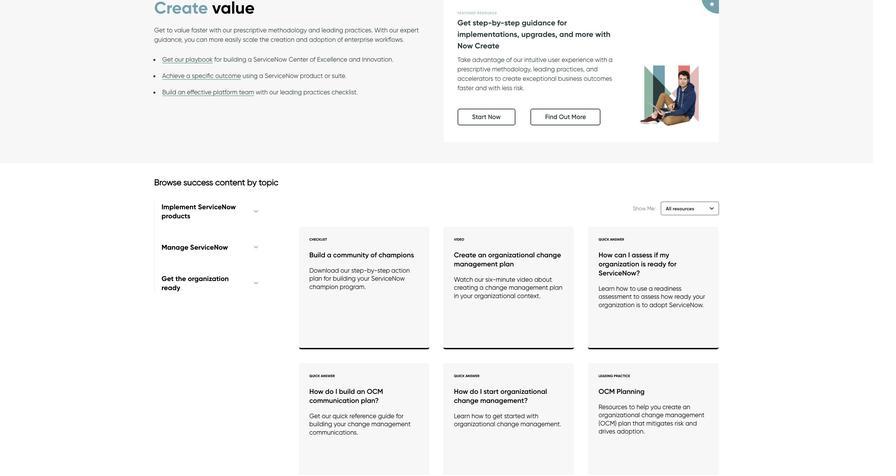 Task type: describe. For each thing, give the bounding box(es) containing it.
leading
[[599, 374, 613, 379]]

your inside watch our six-minute video about creating a change management plan in your organizational context.
[[461, 292, 473, 300]]

get to value faster with our prescriptive methodology and leading practices. with our expert guidance, you can more easily scale the creation and adoption of enterprise workflows.
[[154, 27, 419, 43]]

1 horizontal spatial chevron down image
[[710, 206, 714, 211]]

create inside "take advantage of our intuitive user experience with a prescriptive methodology, leading practices, and accelerators to create exceptional business outcomes faster and with less risk."
[[503, 75, 522, 82]]

our up achieve
[[175, 56, 184, 63]]

leading inside get to value faster with our prescriptive methodology and leading practices. with our expert guidance, you can more easily scale the creation and adoption of enterprise workflows.
[[322, 27, 343, 34]]

methodology
[[268, 27, 307, 34]]

to inside get to value faster with our prescriptive methodology and leading practices. with our expert guidance, you can more easily scale the creation and adoption of enterprise workflows.
[[167, 27, 173, 34]]

exceptional
[[523, 75, 557, 82]]

0 horizontal spatial leading
[[280, 89, 302, 96]]

your inside get our quick reference guide for building your change management communications.
[[334, 421, 346, 428]]

change inside watch our six-minute video about creating a change management plan in your organizational context.
[[485, 284, 508, 292]]

and up adoption
[[309, 27, 320, 34]]

using
[[243, 72, 258, 80]]

my
[[660, 251, 670, 259]]

build
[[339, 388, 355, 396]]

0 vertical spatial building
[[224, 56, 246, 63]]

answer for start
[[466, 374, 480, 379]]

1 vertical spatial chevron down image
[[254, 245, 259, 250]]

quick answer for how do i start organizational change management?
[[454, 374, 480, 379]]

more inside get to value faster with our prescriptive methodology and leading practices. with our expert guidance, you can more easily scale the creation and adoption of enterprise workflows.
[[209, 36, 224, 43]]

servicenow.
[[670, 302, 704, 309]]

all resources
[[666, 206, 695, 212]]

building inside download our step-by-step action plan for building your servicenow champion program.
[[333, 275, 356, 283]]

servicenow inside download our step-by-step action plan for building your servicenow champion program.
[[371, 275, 405, 283]]

organizational inside how do i start organizational change management?
[[501, 388, 547, 396]]

playbook
[[186, 56, 213, 63]]

resources to help you create an organizational change management (ocm) plan that mitigates risk and drives adoption.
[[599, 404, 705, 436]]

browse success content by topic
[[154, 177, 279, 188]]

build an effective platform team with our leading practices checklist.
[[162, 89, 358, 96]]

change inside get our quick reference guide for building your change management communications.
[[348, 421, 370, 428]]

create inside featured resource get step-by-step guidance for implementations, upgrades, and more with now create
[[475, 41, 500, 50]]

how for how do i build an ocm communication plan?
[[310, 388, 324, 396]]

learn how to get started with organizational change management.
[[454, 413, 562, 428]]

in
[[454, 292, 459, 300]]

1 horizontal spatial now
[[488, 113, 501, 121]]

your inside learn how to use a readiness assessment to assess how ready your organization is to adopt servicenow.
[[693, 293, 706, 301]]

ocm inside how do i build an ocm communication plan?
[[367, 388, 383, 396]]

step- inside download our step-by-step action plan for building your servicenow champion program.
[[352, 267, 367, 274]]

business
[[558, 75, 583, 82]]

and inside "resources to help you create an organizational change management (ocm) plan that mitigates risk and drives adoption."
[[686, 420, 697, 427]]

and down enterprise
[[349, 56, 361, 63]]

readiness
[[655, 285, 682, 293]]

get inside featured resource get step-by-step guidance for implementations, upgrades, and more with now create
[[458, 18, 471, 27]]

faster inside "take advantage of our intuitive user experience with a prescriptive methodology, leading practices, and accelerators to create exceptional business outcomes faster and with less risk."
[[458, 84, 474, 92]]

implementations,
[[458, 30, 520, 39]]

excellence
[[317, 56, 348, 63]]

quick for how do i start organizational change management?
[[454, 374, 465, 379]]

get our playbook for building a servicenow center of excellence and innovation.
[[162, 56, 394, 63]]

video
[[454, 237, 465, 242]]

all
[[666, 206, 672, 212]]

step inside featured resource get step-by-step guidance for implementations, upgrades, and more with now create
[[505, 18, 520, 27]]

upgrades,
[[522, 30, 558, 39]]

specific
[[192, 72, 214, 80]]

build for build an effective platform team with our leading practices checklist.
[[162, 89, 176, 96]]

product
[[300, 72, 323, 80]]

quick answer for how do i build an ocm communication plan?
[[310, 374, 335, 379]]

practices,
[[557, 65, 585, 73]]

take
[[458, 56, 471, 63]]

learn for how do i start organizational change management?
[[454, 413, 470, 420]]

checklist.
[[332, 89, 358, 96]]

methodology,
[[492, 65, 532, 73]]

more inside featured resource get step-by-step guidance for implementations, upgrades, and more with now create
[[576, 30, 594, 39]]

management inside get our quick reference guide for building your change management communications.
[[372, 421, 411, 428]]

guidance
[[522, 18, 556, 27]]

mitigates
[[647, 420, 674, 427]]

prescriptive inside "take advantage of our intuitive user experience with a prescriptive methodology, leading practices, and accelerators to create exceptional business outcomes faster and with less risk."
[[458, 65, 491, 73]]

assess inside learn how to use a readiness assessment to assess how ready your organization is to adopt servicenow.
[[641, 293, 660, 301]]

get for get our quick reference guide for building your change management communications.
[[310, 413, 320, 420]]

by
[[247, 177, 257, 188]]

to inside "take advantage of our intuitive user experience with a prescriptive methodology, leading practices, and accelerators to create exceptional business outcomes faster and with less risk."
[[495, 75, 501, 82]]

plan inside create an organizational change management plan
[[500, 260, 514, 268]]

faster inside get to value faster with our prescriptive methodology and leading practices. with our expert guidance, you can more easily scale the creation and adoption of enterprise workflows.
[[191, 27, 208, 34]]

of inside "take advantage of our intuitive user experience with a prescriptive methodology, leading practices, and accelerators to create exceptional business outcomes faster and with less risk."
[[507, 56, 512, 63]]

plan?
[[361, 397, 379, 405]]

management inside "resources to help you create an organizational change management (ocm) plan that mitigates risk and drives adoption."
[[666, 412, 705, 419]]

how do i start organizational change management?
[[454, 388, 547, 405]]

experience
[[562, 56, 594, 63]]

create an organizational change management plan
[[454, 251, 561, 268]]

show me:
[[633, 206, 656, 212]]

resources
[[673, 206, 695, 212]]

action
[[392, 267, 410, 274]]

organizational inside "resources to help you create an organizational change management (ocm) plan that mitigates risk and drives adoption."
[[599, 412, 640, 419]]

featured resource get step-by-step guidance for implementations, upgrades, and more with now create
[[458, 11, 611, 50]]

a up the using
[[248, 56, 252, 63]]

champions
[[379, 251, 414, 259]]

to inside "resources to help you create an organizational change management (ocm) plan that mitigates risk and drives adoption."
[[629, 404, 635, 411]]

servicenow?
[[599, 269, 641, 278]]

is inside learn how to use a readiness assessment to assess how ready your organization is to adopt servicenow.
[[637, 302, 641, 309]]

our up workflows.
[[390, 27, 399, 34]]

organization inside learn how to use a readiness assessment to assess how ready your organization is to adopt servicenow.
[[599, 302, 635, 309]]

to left use
[[630, 285, 636, 293]]

for inside get our quick reference guide for building your change management communications.
[[396, 413, 404, 420]]

management?
[[481, 397, 528, 405]]

get our playbook link
[[162, 56, 213, 63]]

watch
[[454, 276, 473, 283]]

more
[[572, 113, 586, 121]]

get for get our playbook for building a servicenow center of excellence and innovation.
[[162, 56, 173, 63]]

build an effective platform team link
[[162, 89, 254, 96]]

organizational inside learn how to get started with organizational change management.
[[454, 421, 496, 428]]

six-
[[486, 276, 496, 283]]

practices.
[[345, 27, 373, 34]]

an left effective
[[178, 89, 185, 96]]

quick for how can i assess if my organization is ready for servicenow?
[[599, 237, 610, 242]]

change inside create an organizational change management plan
[[537, 251, 561, 259]]

build for build a community of champions
[[310, 251, 326, 259]]

browse
[[154, 177, 182, 188]]

about
[[535, 276, 552, 283]]

star image
[[710, 2, 715, 6]]

prescriptive inside get to value faster with our prescriptive methodology and leading practices. with our expert guidance, you can more easily scale the creation and adoption of enterprise workflows.
[[234, 27, 267, 34]]

easily
[[225, 36, 241, 43]]

guidance,
[[154, 36, 183, 43]]

change inside "resources to help you create an organizational change management (ocm) plan that mitigates risk and drives adoption."
[[642, 412, 664, 419]]

with inside get to value faster with our prescriptive methodology and leading practices. with our expert guidance, you can more easily scale the creation and adoption of enterprise workflows.
[[209, 27, 221, 34]]

our down achieve a specific outcome using a servicenow product or suite. at the top
[[269, 89, 279, 96]]

how do i build an ocm communication plan?
[[310, 388, 383, 405]]

leading inside "take advantage of our intuitive user experience with a prescriptive methodology, leading practices, and accelerators to create exceptional business outcomes faster and with less risk."
[[534, 65, 555, 73]]

can inside how can i assess if my organization is ready for servicenow?
[[615, 251, 627, 259]]

creation
[[271, 36, 295, 43]]

started
[[505, 413, 525, 420]]

1 vertical spatial how
[[661, 293, 673, 301]]

for inside featured resource get step-by-step guidance for implementations, upgrades, and more with now create
[[558, 18, 567, 27]]

step- inside featured resource get step-by-step guidance for implementations, upgrades, and more with now create
[[473, 18, 492, 27]]

and up the 'outcomes'
[[587, 65, 598, 73]]

for inside how can i assess if my organization is ready for servicenow?
[[668, 260, 677, 268]]

quick
[[333, 413, 348, 420]]

risk.
[[514, 84, 525, 92]]

risk
[[675, 420, 684, 427]]

leading practice
[[599, 374, 630, 379]]

to down use
[[634, 293, 640, 301]]

practice
[[614, 374, 630, 379]]

ocm planning
[[599, 388, 645, 396]]

adoption.
[[617, 428, 645, 436]]

a inside "take advantage of our intuitive user experience with a prescriptive methodology, leading practices, and accelerators to create exceptional business outcomes faster and with less risk."
[[609, 56, 613, 63]]

find out more
[[546, 113, 586, 121]]

quick answer for how can i assess if my organization is ready for servicenow?
[[599, 237, 625, 242]]

assessment
[[599, 293, 632, 301]]

take advantage of our intuitive user experience with a prescriptive methodology, leading practices, and accelerators to create exceptional business outcomes faster and with less risk.
[[458, 56, 613, 92]]

of right center
[[310, 56, 316, 63]]

start now link
[[458, 109, 516, 125]]

step inside download our step-by-step action plan for building your servicenow champion program.
[[378, 267, 390, 274]]

i for assess
[[629, 251, 630, 259]]

center
[[289, 56, 308, 63]]

now inside featured resource get step-by-step guidance for implementations, upgrades, and more with now create
[[458, 41, 473, 50]]

planning
[[617, 388, 645, 396]]

guide
[[378, 413, 395, 420]]

learn how to use a readiness assessment to assess how ready your organization is to adopt servicenow.
[[599, 285, 706, 309]]



Task type: locate. For each thing, give the bounding box(es) containing it.
and right risk
[[686, 420, 697, 427]]

management up context.
[[509, 284, 548, 292]]

1 horizontal spatial more
[[576, 30, 594, 39]]

how left get
[[472, 413, 484, 420]]

plan up the champion
[[310, 275, 322, 283]]

build
[[162, 89, 176, 96], [310, 251, 326, 259]]

now
[[458, 41, 473, 50], [488, 113, 501, 121]]

0 horizontal spatial you
[[185, 36, 195, 43]]

0 horizontal spatial chevron down image
[[254, 245, 259, 250]]

servicenow down get our playbook for building a servicenow center of excellence and innovation.
[[265, 72, 299, 80]]

1 horizontal spatial i
[[480, 388, 482, 396]]

faster
[[191, 27, 208, 34], [458, 84, 474, 92]]

achieve
[[162, 72, 185, 80]]

1 do from the left
[[325, 388, 334, 396]]

1 vertical spatial assess
[[641, 293, 660, 301]]

innovation.
[[362, 56, 394, 63]]

outcomes
[[584, 75, 613, 82]]

a inside watch our six-minute video about creating a change management plan in your organizational context.
[[480, 284, 484, 292]]

0 vertical spatial can
[[196, 36, 207, 43]]

step left action
[[378, 267, 390, 274]]

2 horizontal spatial how
[[661, 293, 673, 301]]

organizational up minute
[[488, 251, 535, 259]]

2 horizontal spatial answer
[[611, 237, 625, 242]]

start now
[[472, 113, 501, 121]]

ocm up plan?
[[367, 388, 383, 396]]

our inside watch our six-minute video about creating a change management plan in your organizational context.
[[475, 276, 484, 283]]

build down checklist
[[310, 251, 326, 259]]

0 vertical spatial create
[[503, 75, 522, 82]]

how up the communication
[[310, 388, 324, 396]]

by- inside download our step-by-step action plan for building your servicenow champion program.
[[367, 267, 378, 274]]

0 horizontal spatial ocm
[[367, 388, 383, 396]]

0 vertical spatial now
[[458, 41, 473, 50]]

assess down use
[[641, 293, 660, 301]]

2 chevron down image from the top
[[254, 281, 259, 286]]

how up "servicenow?"
[[599, 251, 613, 259]]

plan inside download our step-by-step action plan for building your servicenow champion program.
[[310, 275, 322, 283]]

chevron down image
[[254, 209, 259, 214], [254, 281, 259, 286]]

ocm down 'leading'
[[599, 388, 615, 396]]

can inside get to value faster with our prescriptive methodology and leading practices. with our expert guidance, you can more easily scale the creation and adoption of enterprise workflows.
[[196, 36, 207, 43]]

value
[[174, 27, 190, 34]]

to left get
[[485, 413, 491, 420]]

0 horizontal spatial answer
[[321, 374, 335, 379]]

organizational down get
[[454, 421, 496, 428]]

show
[[633, 206, 646, 212]]

0 horizontal spatial building
[[224, 56, 246, 63]]

now up take
[[458, 41, 473, 50]]

get our quick reference guide for building your change management communications.
[[310, 413, 411, 437]]

for
[[558, 18, 567, 27], [214, 56, 222, 63], [668, 260, 677, 268], [324, 275, 331, 283], [396, 413, 404, 420]]

how inside how can i assess if my organization is ready for servicenow?
[[599, 251, 613, 259]]

create
[[475, 41, 500, 50], [454, 251, 477, 259]]

1 horizontal spatial quick answer
[[454, 374, 480, 379]]

2 horizontal spatial leading
[[534, 65, 555, 73]]

1 vertical spatial by-
[[367, 267, 378, 274]]

suite.
[[332, 72, 347, 80]]

2 horizontal spatial i
[[629, 251, 630, 259]]

1 vertical spatial chevron down image
[[254, 281, 259, 286]]

create down methodology, at the top right of page
[[503, 75, 522, 82]]

an up plan?
[[357, 388, 365, 396]]

0 vertical spatial by-
[[492, 18, 505, 27]]

creating
[[454, 284, 478, 292]]

how left start
[[454, 388, 468, 396]]

our down community
[[341, 267, 350, 274]]

1 horizontal spatial ready
[[675, 293, 692, 301]]

0 horizontal spatial quick answer
[[310, 374, 335, 379]]

build a community of champions
[[310, 251, 414, 259]]

1 organization from the top
[[599, 260, 640, 268]]

success
[[184, 177, 213, 188]]

an inside "resources to help you create an organizational change management (ocm) plan that mitigates risk and drives adoption."
[[683, 404, 691, 411]]

1 horizontal spatial answer
[[466, 374, 480, 379]]

get down featured
[[458, 18, 471, 27]]

learn inside learn how to use a readiness assessment to assess how ready your organization is to adopt servicenow.
[[599, 285, 615, 293]]

answer up how can i assess if my organization is ready for servicenow?
[[611, 237, 625, 242]]

0 vertical spatial step
[[505, 18, 520, 27]]

is up use
[[641, 260, 646, 268]]

1 horizontal spatial how
[[454, 388, 468, 396]]

management up watch
[[454, 260, 498, 268]]

do inside how do i build an ocm communication plan?
[[325, 388, 334, 396]]

a right the using
[[259, 72, 263, 80]]

1 vertical spatial leading
[[534, 65, 555, 73]]

communications.
[[310, 429, 358, 437]]

servicenow for center
[[254, 56, 287, 63]]

scale
[[243, 36, 258, 43]]

and down accelerators at the right
[[476, 84, 487, 92]]

0 horizontal spatial i
[[336, 388, 337, 396]]

get up achieve
[[162, 56, 173, 63]]

a inside learn how to use a readiness assessment to assess how ready your organization is to adopt servicenow.
[[649, 285, 653, 293]]

1 vertical spatial building
[[333, 275, 356, 283]]

1 horizontal spatial leading
[[322, 27, 343, 34]]

by- down build a community of champions
[[367, 267, 378, 274]]

0 horizontal spatial now
[[458, 41, 473, 50]]

1 vertical spatial learn
[[454, 413, 470, 420]]

leading up adoption
[[322, 27, 343, 34]]

create inside "resources to help you create an organizational change management (ocm) plan that mitigates risk and drives adoption."
[[663, 404, 682, 411]]

1 horizontal spatial create
[[663, 404, 682, 411]]

with
[[375, 27, 388, 34]]

0 horizontal spatial by-
[[367, 267, 378, 274]]

get
[[458, 18, 471, 27], [154, 27, 165, 34], [162, 56, 173, 63], [310, 413, 320, 420]]

is inside how can i assess if my organization is ready for servicenow?
[[641, 260, 646, 268]]

an inside how do i build an ocm communication plan?
[[357, 388, 365, 396]]

reference
[[350, 413, 377, 420]]

1 horizontal spatial is
[[641, 260, 646, 268]]

quick
[[599, 237, 610, 242], [310, 374, 320, 379], [454, 374, 465, 379]]

1 vertical spatial now
[[488, 113, 501, 121]]

how for how can i assess if my organization is ready for servicenow?
[[599, 251, 613, 259]]

for right 'playbook'
[[214, 56, 222, 63]]

and right upgrades,
[[560, 30, 574, 39]]

find out more link
[[531, 109, 601, 125]]

start
[[484, 388, 499, 396]]

how inside how do i build an ocm communication plan?
[[310, 388, 324, 396]]

0 vertical spatial prescriptive
[[234, 27, 267, 34]]

0 vertical spatial chevron down image
[[254, 209, 259, 214]]

create inside create an organizational change management plan
[[454, 251, 477, 259]]

0 vertical spatial assess
[[632, 251, 653, 259]]

0 vertical spatial you
[[185, 36, 195, 43]]

you inside "resources to help you create an organizational change management (ocm) plan that mitigates risk and drives adoption."
[[651, 404, 661, 411]]

program.
[[340, 283, 366, 291]]

1 vertical spatial is
[[637, 302, 641, 309]]

(ocm)
[[599, 420, 617, 427]]

can up "servicenow?"
[[615, 251, 627, 259]]

management up risk
[[666, 412, 705, 419]]

organization
[[599, 260, 640, 268], [599, 302, 635, 309]]

1 horizontal spatial can
[[615, 251, 627, 259]]

our inside get our quick reference guide for building your change management communications.
[[322, 413, 331, 420]]

your down creating
[[461, 292, 473, 300]]

1 vertical spatial can
[[615, 251, 627, 259]]

1 horizontal spatial step
[[505, 18, 520, 27]]

0 horizontal spatial prescriptive
[[234, 27, 267, 34]]

get for get to value faster with our prescriptive methodology and leading practices. with our expert guidance, you can more easily scale the creation and adoption of enterprise workflows.
[[154, 27, 165, 34]]

step
[[505, 18, 520, 27], [378, 267, 390, 274]]

for right guide
[[396, 413, 404, 420]]

1 horizontal spatial building
[[310, 421, 332, 428]]

organization up "servicenow?"
[[599, 260, 640, 268]]

i inside how do i build an ocm communication plan?
[[336, 388, 337, 396]]

organizational
[[488, 251, 535, 259], [475, 292, 516, 300], [501, 388, 547, 396], [599, 412, 640, 419], [454, 421, 496, 428]]

do for build
[[325, 388, 334, 396]]

1 horizontal spatial learn
[[599, 285, 615, 293]]

get up guidance,
[[154, 27, 165, 34]]

less
[[502, 84, 513, 92]]

0 horizontal spatial can
[[196, 36, 207, 43]]

ocm
[[367, 388, 383, 396], [599, 388, 615, 396]]

0 vertical spatial chevron down image
[[710, 206, 714, 211]]

answer up how do i start organizational change management?
[[466, 374, 480, 379]]

how for how do i start organizational change management?
[[454, 388, 468, 396]]

0 horizontal spatial quick
[[310, 374, 320, 379]]

1 chevron down image from the top
[[254, 209, 259, 214]]

of right adoption
[[338, 36, 343, 43]]

organizational down six-
[[475, 292, 516, 300]]

i inside how do i start organizational change management?
[[480, 388, 482, 396]]

i up "servicenow?"
[[629, 251, 630, 259]]

of left champions
[[371, 251, 377, 259]]

0 vertical spatial organization
[[599, 260, 640, 268]]

0 horizontal spatial create
[[503, 75, 522, 82]]

0 vertical spatial step-
[[473, 18, 492, 27]]

learn inside learn how to get started with organizational change management.
[[454, 413, 470, 420]]

i
[[629, 251, 630, 259], [336, 388, 337, 396], [480, 388, 482, 396]]

0 vertical spatial build
[[162, 89, 176, 96]]

by- inside featured resource get step-by-step guidance for implementations, upgrades, and more with now create
[[492, 18, 505, 27]]

our inside "take advantage of our intuitive user experience with a prescriptive methodology, leading practices, and accelerators to create exceptional business outcomes faster and with less risk."
[[514, 56, 523, 63]]

intuitive
[[525, 56, 547, 63]]

organization down assessment
[[599, 302, 635, 309]]

is down use
[[637, 302, 641, 309]]

the
[[260, 36, 269, 43]]

answer for build
[[321, 374, 335, 379]]

to inside learn how to get started with organizational change management.
[[485, 413, 491, 420]]

a left specific on the top of page
[[186, 72, 190, 80]]

answer
[[611, 237, 625, 242], [321, 374, 335, 379], [466, 374, 480, 379]]

1 horizontal spatial ocm
[[599, 388, 615, 396]]

step- down build a community of champions
[[352, 267, 367, 274]]

quick answer
[[599, 237, 625, 242], [310, 374, 335, 379], [454, 374, 480, 379]]

user
[[549, 56, 560, 63]]

plan inside "resources to help you create an organizational change management (ocm) plan that mitigates risk and drives adoption."
[[619, 420, 631, 427]]

that
[[633, 420, 645, 427]]

leading
[[322, 27, 343, 34], [534, 65, 555, 73], [280, 89, 302, 96]]

0 horizontal spatial step
[[378, 267, 390, 274]]

1 vertical spatial create
[[454, 251, 477, 259]]

quick for how do i build an ocm communication plan?
[[310, 374, 320, 379]]

your down quick
[[334, 421, 346, 428]]

leading left practices
[[280, 89, 302, 96]]

to left adopt at bottom
[[642, 302, 648, 309]]

practices
[[304, 89, 330, 96]]

achieve a specific outcome using a servicenow product or suite.
[[162, 72, 347, 80]]

organizational inside create an organizational change management plan
[[488, 251, 535, 259]]

organization inside how can i assess if my organization is ready for servicenow?
[[599, 260, 640, 268]]

1 vertical spatial servicenow
[[265, 72, 299, 80]]

you inside get to value faster with our prescriptive methodology and leading practices. with our expert guidance, you can more easily scale the creation and adoption of enterprise workflows.
[[185, 36, 195, 43]]

of inside get to value faster with our prescriptive methodology and leading practices. with our expert guidance, you can more easily scale the creation and adoption of enterprise workflows.
[[338, 36, 343, 43]]

can up 'playbook'
[[196, 36, 207, 43]]

plan
[[500, 260, 514, 268], [310, 275, 322, 283], [550, 284, 563, 292], [619, 420, 631, 427]]

step up "implementations," on the right top of page
[[505, 18, 520, 27]]

2 horizontal spatial how
[[599, 251, 613, 259]]

how for how do i start organizational change management?
[[472, 413, 484, 420]]

achieve a specific outcome link
[[162, 72, 241, 80]]

2 horizontal spatial quick
[[599, 237, 610, 242]]

a up "download"
[[327, 251, 332, 259]]

advantage
[[473, 56, 505, 63]]

0 horizontal spatial ready
[[648, 260, 667, 268]]

0 horizontal spatial step-
[[352, 267, 367, 274]]

your inside download our step-by-step action plan for building your servicenow champion program.
[[357, 275, 370, 283]]

with inside learn how to get started with organizational change management.
[[527, 413, 539, 420]]

0 horizontal spatial faster
[[191, 27, 208, 34]]

i for build
[[336, 388, 337, 396]]

resources
[[599, 404, 628, 411]]

more up experience
[[576, 30, 594, 39]]

how down 'readiness'
[[661, 293, 673, 301]]

for down "download"
[[324, 275, 331, 283]]

create down video
[[454, 251, 477, 259]]

topic
[[259, 177, 279, 188]]

0 vertical spatial how
[[617, 285, 629, 293]]

an inside create an organizational change management plan
[[478, 251, 487, 259]]

1 vertical spatial step-
[[352, 267, 367, 274]]

2 do from the left
[[470, 388, 479, 396]]

how
[[599, 251, 613, 259], [310, 388, 324, 396], [454, 388, 468, 396]]

2 vertical spatial servicenow
[[371, 275, 405, 283]]

do up the communication
[[325, 388, 334, 396]]

me:
[[648, 206, 656, 212]]

video
[[517, 276, 533, 283]]

0 horizontal spatial build
[[162, 89, 176, 96]]

and down methodology at left
[[296, 36, 308, 43]]

plan inside watch our six-minute video about creating a change management plan in your organizational context.
[[550, 284, 563, 292]]

answer up the communication
[[321, 374, 335, 379]]

0 horizontal spatial how
[[310, 388, 324, 396]]

0 horizontal spatial is
[[637, 302, 641, 309]]

2 horizontal spatial building
[[333, 275, 356, 283]]

use
[[638, 285, 648, 293]]

ready down "if"
[[648, 260, 667, 268]]

faster right value
[[191, 27, 208, 34]]

by-
[[492, 18, 505, 27], [367, 267, 378, 274]]

organizational inside watch our six-minute video about creating a change management plan in your organizational context.
[[475, 292, 516, 300]]

1 vertical spatial ready
[[675, 293, 692, 301]]

adoption
[[309, 36, 336, 43]]

servicenow down the
[[254, 56, 287, 63]]

champion
[[310, 283, 338, 291]]

change inside how do i start organizational change management?
[[454, 397, 479, 405]]

2 organization from the top
[[599, 302, 635, 309]]

1 vertical spatial step
[[378, 267, 390, 274]]

to
[[167, 27, 173, 34], [495, 75, 501, 82], [630, 285, 636, 293], [634, 293, 640, 301], [642, 302, 648, 309], [629, 404, 635, 411], [485, 413, 491, 420]]

0 horizontal spatial learn
[[454, 413, 470, 420]]

management
[[454, 260, 498, 268], [509, 284, 548, 292], [666, 412, 705, 419], [372, 421, 411, 428]]

management inside watch our six-minute video about creating a change management plan in your organizational context.
[[509, 284, 548, 292]]

create down "implementations," on the right top of page
[[475, 41, 500, 50]]

build down achieve
[[162, 89, 176, 96]]

i for start
[[480, 388, 482, 396]]

i inside how can i assess if my organization is ready for servicenow?
[[629, 251, 630, 259]]

0 vertical spatial servicenow
[[254, 56, 287, 63]]

to up guidance,
[[167, 27, 173, 34]]

now right start
[[488, 113, 501, 121]]

your up program. at the bottom of the page
[[357, 275, 370, 283]]

download
[[310, 267, 339, 274]]

0 vertical spatial faster
[[191, 27, 208, 34]]

to left help
[[629, 404, 635, 411]]

servicenow down action
[[371, 275, 405, 283]]

find
[[546, 113, 558, 121]]

1 horizontal spatial quick
[[454, 374, 465, 379]]

start
[[472, 113, 487, 121]]

your
[[357, 275, 370, 283], [461, 292, 473, 300], [693, 293, 706, 301], [334, 421, 346, 428]]

you right help
[[651, 404, 661, 411]]

prescriptive up accelerators at the right
[[458, 65, 491, 73]]

our inside download our step-by-step action plan for building your servicenow champion program.
[[341, 267, 350, 274]]

1 horizontal spatial build
[[310, 251, 326, 259]]

learn for how can i assess if my organization is ready for servicenow?
[[599, 285, 615, 293]]

and inside featured resource get step-by-step guidance for implementations, upgrades, and more with now create
[[560, 30, 574, 39]]

servicenow for product
[[265, 72, 299, 80]]

workflows.
[[375, 36, 404, 43]]

an up six-
[[478, 251, 487, 259]]

resource
[[478, 11, 497, 15]]

answer for assess
[[611, 237, 625, 242]]

leading up the exceptional
[[534, 65, 555, 73]]

change inside learn how to get started with organizational change management.
[[497, 421, 519, 428]]

get down the communication
[[310, 413, 320, 420]]

of
[[338, 36, 343, 43], [310, 56, 316, 63], [507, 56, 512, 63], [371, 251, 377, 259]]

building up outcome
[[224, 56, 246, 63]]

communication
[[310, 397, 359, 405]]

0 vertical spatial leading
[[322, 27, 343, 34]]

get inside get to value faster with our prescriptive methodology and leading practices. with our expert guidance, you can more easily scale the creation and adoption of enterprise workflows.
[[154, 27, 165, 34]]

our
[[223, 27, 232, 34], [390, 27, 399, 34], [175, 56, 184, 63], [514, 56, 523, 63], [269, 89, 279, 96], [341, 267, 350, 274], [475, 276, 484, 283], [322, 413, 331, 420]]

1 horizontal spatial step-
[[473, 18, 492, 27]]

2 horizontal spatial quick answer
[[599, 237, 625, 242]]

with inside featured resource get step-by-step guidance for implementations, upgrades, and more with now create
[[596, 30, 611, 39]]

assess inside how can i assess if my organization is ready for servicenow?
[[632, 251, 653, 259]]

step- down resource
[[473, 18, 492, 27]]

1 horizontal spatial by-
[[492, 18, 505, 27]]

2 vertical spatial leading
[[280, 89, 302, 96]]

management.
[[521, 421, 562, 428]]

1 horizontal spatial prescriptive
[[458, 65, 491, 73]]

faster down accelerators at the right
[[458, 84, 474, 92]]

accelerators
[[458, 75, 494, 82]]

0 horizontal spatial how
[[472, 413, 484, 420]]

do
[[325, 388, 334, 396], [470, 388, 479, 396]]

how
[[617, 285, 629, 293], [661, 293, 673, 301], [472, 413, 484, 420]]

outcome
[[215, 72, 241, 80]]

how for how can i assess if my organization is ready for servicenow?
[[617, 285, 629, 293]]

1 horizontal spatial how
[[617, 285, 629, 293]]

minute
[[496, 276, 516, 283]]

2 vertical spatial how
[[472, 413, 484, 420]]

do for start
[[470, 388, 479, 396]]

building up program. at the bottom of the page
[[333, 275, 356, 283]]

watch our six-minute video about creating a change management plan in your organizational context.
[[454, 276, 563, 300]]

our up easily
[[223, 27, 232, 34]]

plan down about
[[550, 284, 563, 292]]

or
[[325, 72, 330, 80]]

how inside learn how to get started with organizational change management.
[[472, 413, 484, 420]]

a right use
[[649, 285, 653, 293]]

how up assessment
[[617, 285, 629, 293]]

1 vertical spatial you
[[651, 404, 661, 411]]

get inside get our quick reference guide for building your change management communications.
[[310, 413, 320, 420]]

our up methodology, at the top right of page
[[514, 56, 523, 63]]

assess left "if"
[[632, 251, 653, 259]]

1 vertical spatial build
[[310, 251, 326, 259]]

0 vertical spatial learn
[[599, 285, 615, 293]]

building up communications. on the bottom left of the page
[[310, 421, 332, 428]]

ready inside how can i assess if my organization is ready for servicenow?
[[648, 260, 667, 268]]

our left six-
[[475, 276, 484, 283]]

0 vertical spatial is
[[641, 260, 646, 268]]

how inside how do i start organizational change management?
[[454, 388, 468, 396]]

0 vertical spatial create
[[475, 41, 500, 50]]

ready inside learn how to use a readiness assessment to assess how ready your organization is to adopt servicenow.
[[675, 293, 692, 301]]

ready up 'servicenow.'
[[675, 293, 692, 301]]

with
[[209, 27, 221, 34], [596, 30, 611, 39], [596, 56, 608, 63], [489, 84, 501, 92], [256, 89, 268, 96], [527, 413, 539, 420]]

prescriptive
[[234, 27, 267, 34], [458, 65, 491, 73]]

content
[[215, 177, 245, 188]]

chevron down image
[[710, 206, 714, 211], [254, 245, 259, 250]]

2 ocm from the left
[[599, 388, 615, 396]]

1 ocm from the left
[[367, 388, 383, 396]]

2 vertical spatial building
[[310, 421, 332, 428]]

a up the 'outcomes'
[[609, 56, 613, 63]]

our left quick
[[322, 413, 331, 420]]

0 horizontal spatial more
[[209, 36, 224, 43]]

a
[[248, 56, 252, 63], [609, 56, 613, 63], [186, 72, 190, 80], [259, 72, 263, 80], [327, 251, 332, 259], [480, 284, 484, 292], [649, 285, 653, 293]]

0 horizontal spatial do
[[325, 388, 334, 396]]

by- down resource
[[492, 18, 505, 27]]

to down methodology, at the top right of page
[[495, 75, 501, 82]]

plan up minute
[[500, 260, 514, 268]]

management inside create an organizational change management plan
[[454, 260, 498, 268]]

building inside get our quick reference guide for building your change management communications.
[[310, 421, 332, 428]]

out
[[559, 113, 570, 121]]

do inside how do i start organizational change management?
[[470, 388, 479, 396]]

prescriptive up scale
[[234, 27, 267, 34]]

for inside download our step-by-step action plan for building your servicenow champion program.
[[324, 275, 331, 283]]

1 vertical spatial prescriptive
[[458, 65, 491, 73]]

1 vertical spatial organization
[[599, 302, 635, 309]]

1 horizontal spatial faster
[[458, 84, 474, 92]]

for down my
[[668, 260, 677, 268]]



Task type: vqa. For each thing, say whether or not it's contained in the screenshot.
Accelerate productivity with generative AI experiences on the Now Platform.
no



